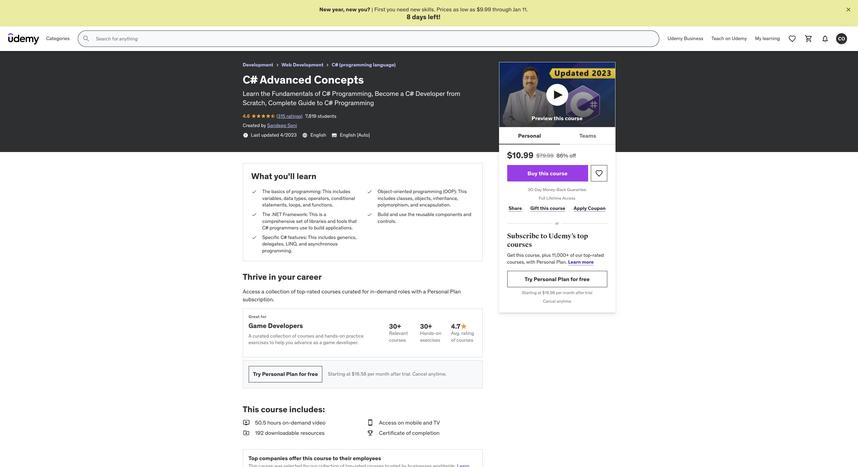 Task type: describe. For each thing, give the bounding box(es) containing it.
this for buy
[[539, 170, 549, 177]]

subscription.
[[243, 296, 274, 303]]

starting for starting at $16.58 per month after trial cancel anytime
[[522, 290, 537, 295]]

1 horizontal spatial wishlist image
[[789, 35, 797, 43]]

at for starting at $16.58 per month after trial. cancel anytime.
[[347, 371, 351, 377]]

or
[[555, 221, 559, 226]]

fundamentals
[[272, 90, 313, 98]]

top companies offer this course to their employees
[[249, 455, 381, 462]]

apply coupon
[[574, 205, 606, 211]]

get this course, plus 11,000+ of our top-rated courses, with personal plan.
[[507, 252, 604, 265]]

new
[[319, 6, 331, 13]]

this inside the basics of programming: this includes variables, data types, operators, conditional statements, loops, and functions.
[[323, 189, 331, 195]]

subscribe to udemy's top courses
[[507, 232, 588, 249]]

for down the advance
[[299, 371, 306, 378]]

object-
[[378, 189, 394, 195]]

get
[[507, 252, 515, 258]]

buy this course button
[[507, 165, 588, 182]]

this for get
[[516, 252, 524, 258]]

preview this course button
[[499, 62, 616, 128]]

my learning link
[[751, 31, 784, 47]]

xsmall image left web
[[275, 62, 280, 68]]

hours
[[267, 419, 281, 426]]

teams
[[580, 132, 596, 139]]

exercises inside 30+ hands-on exercises
[[420, 337, 440, 343]]

the inside build and use the reusable components and controls.
[[408, 211, 415, 218]]

course left their
[[314, 455, 332, 462]]

top
[[577, 232, 588, 241]]

features:
[[288, 234, 307, 240]]

you inside great for game developers a curated collection of courses and hands-on practice exercises to help you advance as a game developer.
[[286, 340, 293, 346]]

ratings)
[[287, 113, 303, 119]]

30+ for 30+ hands-on exercises
[[420, 322, 432, 331]]

a
[[249, 333, 252, 339]]

c# inside c# (programming language) link
[[332, 62, 338, 68]]

hands-
[[420, 330, 436, 337]]

you?
[[358, 6, 370, 13]]

small image for access
[[367, 419, 374, 427]]

of inside the .net framework: this is a comprehensive set of libraries and tools that c# programmers use to build applications.
[[304, 218, 308, 224]]

gift this course
[[531, 205, 566, 211]]

collection inside access a collection of top-rated courses curated for in-demand roles with a personal plan subscription.
[[266, 288, 290, 295]]

programming:
[[292, 189, 322, 195]]

web development
[[282, 62, 324, 68]]

by
[[261, 122, 266, 129]]

types,
[[294, 195, 307, 201]]

avg.
[[451, 330, 461, 337]]

on left the mobile
[[398, 419, 404, 426]]

after for trial.
[[391, 371, 401, 377]]

inheritance,
[[433, 195, 458, 201]]

0 horizontal spatial try personal plan for free link
[[249, 366, 323, 383]]

to left their
[[333, 455, 338, 462]]

curated inside great for game developers a curated collection of courses and hands-on practice exercises to help you advance as a game developer.
[[253, 333, 269, 339]]

resources
[[301, 430, 325, 437]]

downloadable
[[265, 430, 299, 437]]

1 horizontal spatial try personal plan for free link
[[507, 271, 607, 288]]

sandeep soni link
[[267, 122, 297, 129]]

anytime.
[[428, 371, 447, 377]]

plan inside access a collection of top-rated courses curated for in-demand roles with a personal plan subscription.
[[450, 288, 461, 295]]

generics,
[[337, 234, 357, 240]]

this up 50.5
[[243, 404, 259, 415]]

video
[[312, 419, 326, 426]]

try for the leftmost try personal plan for free link
[[253, 371, 261, 378]]

c# inside specific c# features: this includes generics, delegates, linq, and asynchronous programming.
[[281, 234, 287, 240]]

coupon
[[588, 205, 606, 211]]

developer.
[[336, 340, 359, 346]]

1 vertical spatial demand
[[291, 419, 311, 426]]

oriented
[[394, 189, 412, 195]]

relevant
[[389, 330, 408, 337]]

this for preview
[[554, 115, 564, 122]]

this right offer
[[303, 455, 313, 462]]

is
[[319, 211, 323, 218]]

thrive
[[243, 272, 267, 283]]

our
[[576, 252, 583, 258]]

specific
[[262, 234, 280, 240]]

rated inside access a collection of top-rated courses curated for in-demand roles with a personal plan subscription.
[[307, 288, 320, 295]]

xsmall image for build
[[367, 211, 372, 218]]

you inside new year, new you? | first you need new skills. prices as low as $9.99 through jan 11. 8 days left!
[[387, 6, 396, 13]]

on right teach
[[726, 35, 731, 42]]

$9.99
[[477, 6, 491, 13]]

access for access on mobile and tv
[[379, 419, 397, 426]]

rated inside get this course, plus 11,000+ of our top-rated courses, with personal plan.
[[593, 252, 604, 258]]

udemy business
[[668, 35, 704, 42]]

to inside c# advanced concepts learn the fundamentals of c# programming, become a c# developer from scratch, complete guide to c# programming
[[317, 99, 323, 107]]

great
[[249, 314, 260, 319]]

small image for 50.5 hours on-demand video
[[243, 419, 250, 427]]

cancel for anytime
[[543, 299, 556, 304]]

4.7
[[451, 322, 461, 331]]

collection inside great for game developers a curated collection of courses and hands-on practice exercises to help you advance as a game developer.
[[270, 333, 291, 339]]

of inside get this course, plus 11,000+ of our top-rated courses, with personal plan.
[[570, 252, 575, 258]]

1 horizontal spatial as
[[453, 6, 459, 13]]

in-
[[370, 288, 377, 295]]

thrive in your career element
[[243, 272, 483, 389]]

teach on udemy
[[712, 35, 747, 42]]

a up subscription.
[[262, 288, 264, 295]]

day
[[535, 187, 542, 192]]

and inside the .net framework: this is a comprehensive set of libraries and tools that c# programmers use to build applications.
[[328, 218, 336, 224]]

c# up students
[[324, 99, 333, 107]]

skills.
[[422, 6, 435, 13]]

access on mobile and tv
[[379, 419, 440, 426]]

rating
[[462, 330, 474, 337]]

$16.58 for starting at $16.58 per month after trial. cancel anytime.
[[352, 371, 367, 377]]

1 udemy from the left
[[668, 35, 683, 42]]

personal down help
[[262, 371, 285, 378]]

small image for 192
[[243, 429, 250, 437]]

students
[[318, 113, 337, 119]]

course,
[[525, 252, 541, 258]]

after for trial
[[576, 290, 585, 295]]

xsmall image for object-oriented programming (oop): this includes classes, objects, inheritance, polymorphism, and encapsulation.
[[367, 189, 372, 195]]

your
[[278, 272, 295, 283]]

7,819 students
[[305, 113, 337, 119]]

plus
[[542, 252, 551, 258]]

updated
[[261, 132, 279, 138]]

courses inside great for game developers a curated collection of courses and hands-on practice exercises to help you advance as a game developer.
[[298, 333, 314, 339]]

0 vertical spatial plan
[[558, 276, 570, 283]]

what
[[251, 171, 272, 182]]

a inside great for game developers a curated collection of courses and hands-on practice exercises to help you advance as a game developer.
[[320, 340, 322, 346]]

and left tv
[[423, 419, 432, 426]]

become
[[375, 90, 399, 98]]

includes for polymorphism,
[[378, 195, 396, 201]]

sandeep
[[267, 122, 286, 129]]

web
[[282, 62, 292, 68]]

programmers
[[270, 225, 299, 231]]

per for trial
[[556, 290, 562, 295]]

courses inside access a collection of top-rated courses curated for in-demand roles with a personal plan subscription.
[[322, 288, 341, 295]]

great for game developers a curated collection of courses and hands-on practice exercises to help you advance as a game developer.
[[249, 314, 364, 346]]

the inside c# advanced concepts learn the fundamentals of c# programming, become a c# developer from scratch, complete guide to c# programming
[[261, 90, 270, 98]]

1 vertical spatial learn
[[568, 259, 581, 265]]

days
[[412, 13, 427, 21]]

course for buy this course
[[550, 170, 568, 177]]

co link
[[834, 31, 850, 47]]

set
[[296, 218, 303, 224]]

on inside 30+ hands-on exercises
[[436, 330, 442, 337]]

basics
[[271, 189, 285, 195]]

small image for certificate of completion
[[367, 429, 374, 437]]

$16.58 for starting at $16.58 per month after trial cancel anytime
[[543, 290, 555, 295]]

of inside avg. rating of courses
[[451, 337, 455, 343]]

offer
[[289, 455, 301, 462]]

of inside the basics of programming: this includes variables, data types, operators, conditional statements, loops, and functions.
[[286, 189, 290, 195]]

xsmall image for the basics of programming: this includes variables, data types, operators, conditional statements, loops, and functions.
[[251, 189, 257, 195]]

anytime
[[557, 299, 572, 304]]

this inside object-oriented programming (oop): this includes classes, objects, inheritance, polymorphism, and encapsulation.
[[458, 189, 467, 195]]

for down learn more link
[[571, 276, 578, 283]]

english for english [auto]
[[340, 132, 356, 138]]

30+ for 30+ relevant courses
[[389, 322, 401, 331]]

business
[[684, 35, 704, 42]]

30-day money-back guarantee full lifetime access
[[528, 187, 587, 201]]

trial.
[[402, 371, 411, 377]]

buy this course
[[528, 170, 568, 177]]

this course includes:
[[243, 404, 325, 415]]

employees
[[353, 455, 381, 462]]

with inside access a collection of top-rated courses curated for in-demand roles with a personal plan subscription.
[[412, 288, 422, 295]]

preview this course
[[532, 115, 583, 122]]

c# down concepts
[[322, 90, 331, 98]]

as inside great for game developers a curated collection of courses and hands-on practice exercises to help you advance as a game developer.
[[313, 340, 318, 346]]

[auto]
[[357, 132, 370, 138]]

practice
[[346, 333, 364, 339]]

exercises inside great for game developers a curated collection of courses and hands-on practice exercises to help you advance as a game developer.
[[249, 340, 269, 346]]

created by sandeep soni
[[243, 122, 297, 129]]

co
[[838, 36, 845, 42]]

2 horizontal spatial as
[[470, 6, 476, 13]]

comprehensive
[[262, 218, 295, 224]]

xsmall image up concepts
[[325, 62, 330, 68]]

soni
[[288, 122, 297, 129]]

specific c# features: this includes generics, delegates, linq, and asynchronous programming.
[[262, 234, 357, 254]]

variables,
[[262, 195, 283, 201]]

(315 ratings)
[[277, 113, 303, 119]]

subscribe
[[507, 232, 539, 241]]



Task type: locate. For each thing, give the bounding box(es) containing it.
this inside preview this course button
[[554, 115, 564, 122]]

programming
[[413, 189, 442, 195]]

per for trial.
[[368, 371, 375, 377]]

of down your at the bottom
[[291, 288, 296, 295]]

learn more link
[[568, 259, 594, 265]]

shopping cart with 0 items image
[[805, 35, 813, 43]]

to inside great for game developers a curated collection of courses and hands-on practice exercises to help you advance as a game developer.
[[270, 340, 274, 346]]

new left you?
[[346, 6, 357, 13]]

and down polymorphism,
[[390, 211, 398, 218]]

small image
[[367, 419, 374, 427], [243, 429, 250, 437]]

at for starting at $16.58 per month after trial cancel anytime
[[538, 290, 542, 295]]

to inside subscribe to udemy's top courses
[[541, 232, 547, 241]]

0 vertical spatial you
[[387, 6, 396, 13]]

submit search image
[[82, 35, 91, 43]]

0 horizontal spatial try personal plan for free
[[253, 371, 318, 378]]

this inside specific c# features: this includes generics, delegates, linq, and asynchronous programming.
[[308, 234, 317, 240]]

1 horizontal spatial small image
[[367, 419, 374, 427]]

the left reusable
[[408, 211, 415, 218]]

the up scratch,
[[261, 90, 270, 98]]

0 vertical spatial per
[[556, 290, 562, 295]]

1 vertical spatial rated
[[307, 288, 320, 295]]

small image
[[461, 323, 467, 330], [243, 419, 250, 427], [367, 429, 374, 437]]

0 vertical spatial starting
[[522, 290, 537, 295]]

this right (oop):
[[458, 189, 467, 195]]

of inside access a collection of top-rated courses curated for in-demand roles with a personal plan subscription.
[[291, 288, 296, 295]]

tab list containing personal
[[499, 128, 616, 145]]

1 horizontal spatial udemy
[[732, 35, 747, 42]]

1 vertical spatial collection
[[270, 333, 291, 339]]

to right guide
[[317, 99, 323, 107]]

gift
[[531, 205, 539, 211]]

1 vertical spatial access
[[243, 288, 260, 295]]

1 vertical spatial curated
[[253, 333, 269, 339]]

new
[[346, 6, 357, 13], [410, 6, 421, 13]]

of right set
[[304, 218, 308, 224]]

this up courses, on the right of the page
[[516, 252, 524, 258]]

of left 'our'
[[570, 252, 575, 258]]

of inside great for game developers a curated collection of courses and hands-on practice exercises to help you advance as a game developer.
[[292, 333, 296, 339]]

4/2023
[[280, 132, 297, 138]]

1 horizontal spatial you
[[387, 6, 396, 13]]

small image inside thrive in your career element
[[461, 323, 467, 330]]

trial
[[586, 290, 593, 295]]

0 horizontal spatial per
[[368, 371, 375, 377]]

development
[[243, 62, 273, 68], [293, 62, 324, 68]]

courses inside subscribe to udemy's top courses
[[507, 241, 532, 249]]

0 horizontal spatial wishlist image
[[595, 169, 603, 178]]

and inside specific c# features: this includes generics, delegates, linq, and asynchronous programming.
[[299, 241, 307, 247]]

course up teams at the right top of page
[[565, 115, 583, 122]]

for inside access a collection of top-rated courses curated for in-demand roles with a personal plan subscription.
[[362, 288, 369, 295]]

advance
[[294, 340, 312, 346]]

you right help
[[286, 340, 293, 346]]

on inside great for game developers a curated collection of courses and hands-on practice exercises to help you advance as a game developer.
[[340, 333, 345, 339]]

course for preview this course
[[565, 115, 583, 122]]

try personal plan for free for the leftmost try personal plan for free link
[[253, 371, 318, 378]]

2 english from the left
[[340, 132, 356, 138]]

this right gift
[[540, 205, 549, 211]]

a left game
[[320, 340, 322, 346]]

as left low
[[453, 6, 459, 13]]

need
[[397, 6, 409, 13]]

as right low
[[470, 6, 476, 13]]

2 30+ from the left
[[420, 322, 432, 331]]

includes down object-
[[378, 195, 396, 201]]

learn
[[243, 90, 259, 98], [568, 259, 581, 265]]

1 vertical spatial $16.58
[[352, 371, 367, 377]]

11.
[[522, 6, 528, 13]]

try inside thrive in your career element
[[253, 371, 261, 378]]

for right great
[[261, 314, 267, 319]]

c# down programmers
[[281, 234, 287, 240]]

the for the basics of programming: this includes variables, data types, operators, conditional statements, loops, and functions.
[[262, 189, 270, 195]]

includes for operators,
[[333, 189, 351, 195]]

month for trial.
[[376, 371, 390, 377]]

guarantee
[[567, 187, 587, 192]]

1 vertical spatial use
[[300, 225, 307, 231]]

0 horizontal spatial exercises
[[249, 340, 269, 346]]

and down objects,
[[411, 202, 419, 208]]

this
[[323, 189, 331, 195], [458, 189, 467, 195], [309, 211, 318, 218], [308, 234, 317, 240], [243, 404, 259, 415]]

1 xsmall image from the left
[[251, 211, 257, 218]]

to left udemy's
[[541, 232, 547, 241]]

30+ inside 30+ hands-on exercises
[[420, 322, 432, 331]]

of inside c# advanced concepts learn the fundamentals of c# programming, become a c# developer from scratch, complete guide to c# programming
[[315, 90, 321, 98]]

back
[[557, 187, 566, 192]]

curated inside access a collection of top-rated courses curated for in-demand roles with a personal plan subscription.
[[342, 288, 361, 295]]

cancel right trial. in the left bottom of the page
[[413, 371, 427, 377]]

50.5 hours on-demand video
[[255, 419, 326, 426]]

conditional
[[331, 195, 355, 201]]

1 horizontal spatial $16.58
[[543, 290, 555, 295]]

for inside great for game developers a curated collection of courses and hands-on practice exercises to help you advance as a game developer.
[[261, 314, 267, 319]]

2 xsmall image from the left
[[367, 211, 372, 218]]

this inside gift this course link
[[540, 205, 549, 211]]

courses inside 30+ relevant courses
[[389, 337, 406, 343]]

use
[[399, 211, 407, 218], [300, 225, 307, 231]]

try personal plan for free link down help
[[249, 366, 323, 383]]

personal inside personal 'button'
[[518, 132, 541, 139]]

1 horizontal spatial with
[[526, 259, 536, 265]]

2 vertical spatial access
[[379, 419, 397, 426]]

0 horizontal spatial use
[[300, 225, 307, 231]]

0 horizontal spatial the
[[261, 90, 270, 98]]

to left help
[[270, 340, 274, 346]]

the left .net at the top left of page
[[262, 211, 270, 218]]

notifications image
[[821, 35, 830, 43]]

personal down preview
[[518, 132, 541, 139]]

courses down career
[[322, 288, 341, 295]]

2 vertical spatial includes
[[318, 234, 336, 240]]

this for gift
[[540, 205, 549, 211]]

0 horizontal spatial rated
[[307, 288, 320, 295]]

applications.
[[326, 225, 353, 231]]

starting for starting at $16.58 per month after trial. cancel anytime.
[[328, 371, 345, 377]]

includes up asynchronous
[[318, 234, 336, 240]]

1 the from the top
[[262, 189, 270, 195]]

udemy left the business
[[668, 35, 683, 42]]

top-
[[584, 252, 593, 258], [297, 288, 307, 295]]

learning
[[763, 35, 780, 42]]

1 horizontal spatial after
[[576, 290, 585, 295]]

controls.
[[378, 218, 396, 224]]

access down the back
[[563, 196, 576, 201]]

0 vertical spatial top-
[[584, 252, 593, 258]]

30+ inside 30+ relevant courses
[[389, 322, 401, 331]]

personal inside access a collection of top-rated courses curated for in-demand roles with a personal plan subscription.
[[428, 288, 449, 295]]

through
[[493, 6, 512, 13]]

the up variables,
[[262, 189, 270, 195]]

reusable
[[416, 211, 434, 218]]

scratch,
[[243, 99, 267, 107]]

top- down career
[[297, 288, 307, 295]]

access inside access a collection of top-rated courses curated for in-demand roles with a personal plan subscription.
[[243, 288, 260, 295]]

1 horizontal spatial demand
[[377, 288, 397, 295]]

0 horizontal spatial month
[[376, 371, 390, 377]]

1 horizontal spatial 30+
[[420, 322, 432, 331]]

30+
[[389, 322, 401, 331], [420, 322, 432, 331]]

month up anytime
[[563, 290, 575, 295]]

0 vertical spatial use
[[399, 211, 407, 218]]

includes inside object-oriented programming (oop): this includes classes, objects, inheritance, polymorphism, and encapsulation.
[[378, 195, 396, 201]]

cancel for anytime.
[[413, 371, 427, 377]]

use inside the .net framework: this is a comprehensive set of libraries and tools that c# programmers use to build applications.
[[300, 225, 307, 231]]

0 vertical spatial learn
[[243, 90, 259, 98]]

the inside the basics of programming: this includes variables, data types, operators, conditional statements, loops, and functions.
[[262, 189, 270, 195]]

gift this course link
[[529, 202, 567, 215]]

(315
[[277, 113, 285, 119]]

1 vertical spatial with
[[412, 288, 422, 295]]

a inside c# advanced concepts learn the fundamentals of c# programming, become a c# developer from scratch, complete guide to c# programming
[[401, 90, 404, 98]]

this up operators,
[[323, 189, 331, 195]]

closed captions image
[[332, 132, 337, 138]]

language)
[[373, 62, 396, 68]]

0 horizontal spatial plan
[[286, 371, 298, 378]]

2 udemy from the left
[[732, 35, 747, 42]]

1 horizontal spatial english
[[340, 132, 356, 138]]

that
[[348, 218, 357, 224]]

xsmall image for last updated 4/2023
[[243, 133, 248, 138]]

30-
[[528, 187, 535, 192]]

and inside object-oriented programming (oop): this includes classes, objects, inheritance, polymorphism, and encapsulation.
[[411, 202, 419, 208]]

1 vertical spatial try
[[253, 371, 261, 378]]

1 horizontal spatial xsmall image
[[367, 211, 372, 218]]

teams button
[[560, 128, 616, 144]]

delegates,
[[262, 241, 285, 247]]

this inside the .net framework: this is a comprehensive set of libraries and tools that c# programmers use to build applications.
[[309, 211, 318, 218]]

english right the course language icon at the left
[[311, 132, 326, 138]]

share button
[[507, 202, 524, 215]]

buy
[[528, 170, 538, 177]]

1 horizontal spatial rated
[[593, 252, 604, 258]]

1 vertical spatial includes
[[378, 195, 396, 201]]

rated down career
[[307, 288, 320, 295]]

courses down rating
[[457, 337, 473, 343]]

mobile
[[405, 419, 422, 426]]

1 vertical spatial month
[[376, 371, 390, 377]]

on-
[[283, 419, 291, 426]]

xsmall image
[[275, 62, 280, 68], [325, 62, 330, 68], [243, 133, 248, 138], [251, 189, 257, 195], [367, 189, 372, 195], [251, 234, 257, 241]]

guide
[[298, 99, 316, 107]]

0 vertical spatial try personal plan for free
[[525, 276, 590, 283]]

and right the components
[[464, 211, 472, 218]]

1 horizontal spatial per
[[556, 290, 562, 295]]

this inside buy this course button
[[539, 170, 549, 177]]

starting down game
[[328, 371, 345, 377]]

certificate
[[379, 430, 405, 437]]

of up data at the left
[[286, 189, 290, 195]]

0 horizontal spatial udemy
[[668, 35, 683, 42]]

tab list
[[499, 128, 616, 145]]

try personal plan for free inside thrive in your career element
[[253, 371, 318, 378]]

1 horizontal spatial development
[[293, 62, 324, 68]]

try for rightmost try personal plan for free link
[[525, 276, 533, 283]]

0 horizontal spatial development
[[243, 62, 273, 68]]

2 vertical spatial small image
[[367, 429, 374, 437]]

1 horizontal spatial starting
[[522, 290, 537, 295]]

xsmall image
[[251, 211, 257, 218], [367, 211, 372, 218]]

a right roles on the left
[[423, 288, 426, 295]]

english for english
[[311, 132, 326, 138]]

1 vertical spatial top-
[[297, 288, 307, 295]]

1 vertical spatial cancel
[[413, 371, 427, 377]]

after left trial. in the left bottom of the page
[[391, 371, 401, 377]]

free
[[579, 276, 590, 283], [308, 371, 318, 378]]

teach
[[712, 35, 724, 42]]

access up subscription.
[[243, 288, 260, 295]]

1 new from the left
[[346, 6, 357, 13]]

2 horizontal spatial access
[[563, 196, 576, 201]]

free up trial
[[579, 276, 590, 283]]

1 horizontal spatial use
[[399, 211, 407, 218]]

use down set
[[300, 225, 307, 231]]

2 new from the left
[[410, 6, 421, 13]]

object-oriented programming (oop): this includes classes, objects, inheritance, polymorphism, and encapsulation.
[[378, 189, 467, 208]]

per inside starting at $16.58 per month after trial cancel anytime
[[556, 290, 562, 295]]

with inside get this course, plus 11,000+ of our top-rated courses, with personal plan.
[[526, 259, 536, 265]]

after inside thrive in your career element
[[391, 371, 401, 377]]

xsmall image left the build
[[367, 211, 372, 218]]

course for gift this course
[[550, 205, 566, 211]]

preview
[[532, 115, 553, 122]]

the inside the .net framework: this is a comprehensive set of libraries and tools that c# programmers use to build applications.
[[262, 211, 270, 218]]

xsmall image for specific c# features: this includes generics, delegates, linq, and asynchronous programming.
[[251, 234, 257, 241]]

try personal plan for free down help
[[253, 371, 318, 378]]

udemy left my
[[732, 35, 747, 42]]

personal inside get this course, plus 11,000+ of our top-rated courses, with personal plan.
[[537, 259, 555, 265]]

1 horizontal spatial access
[[379, 419, 397, 426]]

includes inside the basics of programming: this includes variables, data types, operators, conditional statements, loops, and functions.
[[333, 189, 351, 195]]

course down lifetime
[[550, 205, 566, 211]]

xsmall image left specific
[[251, 234, 257, 241]]

0 horizontal spatial new
[[346, 6, 357, 13]]

1 horizontal spatial new
[[410, 6, 421, 13]]

1 vertical spatial plan
[[450, 288, 461, 295]]

2 vertical spatial plan
[[286, 371, 298, 378]]

this inside get this course, plus 11,000+ of our top-rated courses, with personal plan.
[[516, 252, 524, 258]]

demand inside access a collection of top-rated courses curated for in-demand roles with a personal plan subscription.
[[377, 288, 397, 295]]

a inside the .net framework: this is a comprehensive set of libraries and tools that c# programmers use to build applications.
[[324, 211, 326, 218]]

month for trial
[[563, 290, 575, 295]]

$16.58 inside starting at $16.58 per month after trial cancel anytime
[[543, 290, 555, 295]]

0 horizontal spatial free
[[308, 371, 318, 378]]

1 vertical spatial small image
[[243, 429, 250, 437]]

on left avg.
[[436, 330, 442, 337]]

learn more
[[568, 259, 594, 265]]

starting inside starting at $16.58 per month after trial cancel anytime
[[522, 290, 537, 295]]

in
[[269, 272, 276, 283]]

c# (programming language) link
[[332, 61, 396, 69]]

udemy image
[[8, 33, 39, 45]]

a right become
[[401, 90, 404, 98]]

at inside thrive in your career element
[[347, 371, 351, 377]]

0 vertical spatial the
[[262, 189, 270, 195]]

starting at $16.58 per month after trial. cancel anytime.
[[328, 371, 447, 377]]

collection up help
[[270, 333, 291, 339]]

and up game
[[316, 333, 324, 339]]

exercises down a
[[249, 340, 269, 346]]

small image up rating
[[461, 323, 467, 330]]

cancel inside thrive in your career element
[[413, 371, 427, 377]]

1 vertical spatial you
[[286, 340, 293, 346]]

1 vertical spatial free
[[308, 371, 318, 378]]

after inside starting at $16.58 per month after trial cancel anytime
[[576, 290, 585, 295]]

xsmall image left object-
[[367, 189, 372, 195]]

1 vertical spatial wishlist image
[[595, 169, 603, 178]]

free inside thrive in your career element
[[308, 371, 318, 378]]

per inside thrive in your career element
[[368, 371, 375, 377]]

access
[[563, 196, 576, 201], [243, 288, 260, 295], [379, 419, 397, 426]]

$10.99
[[507, 150, 534, 161]]

of up guide
[[315, 90, 321, 98]]

top- inside get this course, plus 11,000+ of our top-rated courses, with personal plan.
[[584, 252, 593, 258]]

wishlist image
[[789, 35, 797, 43], [595, 169, 603, 178]]

you
[[387, 6, 396, 13], [286, 340, 293, 346]]

0 horizontal spatial english
[[311, 132, 326, 138]]

of up the advance
[[292, 333, 296, 339]]

0 horizontal spatial as
[[313, 340, 318, 346]]

programming
[[335, 99, 374, 107]]

c# left developer
[[406, 90, 414, 98]]

0 vertical spatial at
[[538, 290, 542, 295]]

1 horizontal spatial at
[[538, 290, 542, 295]]

course up hours in the bottom left of the page
[[261, 404, 288, 415]]

1 horizontal spatial free
[[579, 276, 590, 283]]

1 30+ from the left
[[389, 322, 401, 331]]

learn up scratch,
[[243, 90, 259, 98]]

1 development from the left
[[243, 62, 273, 68]]

apply coupon button
[[572, 202, 607, 215]]

0 vertical spatial collection
[[266, 288, 290, 295]]

curated
[[342, 288, 361, 295], [253, 333, 269, 339]]

loops,
[[289, 202, 302, 208]]

framework:
[[283, 211, 308, 218]]

2 the from the top
[[262, 211, 270, 218]]

advanced
[[260, 73, 312, 87]]

1 vertical spatial starting
[[328, 371, 345, 377]]

and down types,
[[303, 202, 311, 208]]

for left in-
[[362, 288, 369, 295]]

1 horizontal spatial top-
[[584, 252, 593, 258]]

0 vertical spatial try personal plan for free link
[[507, 271, 607, 288]]

course language image
[[302, 133, 308, 138]]

c# down development link
[[243, 73, 258, 87]]

top- up more
[[584, 252, 593, 258]]

last
[[251, 132, 260, 138]]

0 vertical spatial curated
[[342, 288, 361, 295]]

the for the .net framework: this is a comprehensive set of libraries and tools that c# programmers use to build applications.
[[262, 211, 270, 218]]

and inside great for game developers a curated collection of courses and hands-on practice exercises to help you advance as a game developer.
[[316, 333, 324, 339]]

on up developer.
[[340, 333, 345, 339]]

try personal plan for free for rightmost try personal plan for free link
[[525, 276, 590, 283]]

2 development from the left
[[293, 62, 324, 68]]

categories button
[[42, 31, 74, 47]]

courses inside avg. rating of courses
[[457, 337, 473, 343]]

1 horizontal spatial try
[[525, 276, 533, 283]]

month left trial. in the left bottom of the page
[[376, 371, 390, 377]]

learn inside c# advanced concepts learn the fundamentals of c# programming, become a c# developer from scratch, complete guide to c# programming
[[243, 90, 259, 98]]

personal up starting at $16.58 per month after trial cancel anytime
[[534, 276, 557, 283]]

0 vertical spatial the
[[261, 90, 270, 98]]

to inside the .net framework: this is a comprehensive set of libraries and tools that c# programmers use to build applications.
[[309, 225, 313, 231]]

access inside the 30-day money-back guarantee full lifetime access
[[563, 196, 576, 201]]

c# (programming language)
[[332, 62, 396, 68]]

access for access a collection of top-rated courses curated for in-demand roles with a personal plan subscription.
[[243, 288, 260, 295]]

0 vertical spatial $16.58
[[543, 290, 555, 295]]

Search for anything text field
[[95, 33, 651, 45]]

of down access on mobile and tv
[[406, 430, 411, 437]]

programming,
[[332, 90, 373, 98]]

a right the is
[[324, 211, 326, 218]]

xsmall image for the
[[251, 211, 257, 218]]

0 vertical spatial includes
[[333, 189, 351, 195]]

1 vertical spatial small image
[[243, 419, 250, 427]]

first
[[374, 6, 386, 13]]

month inside thrive in your career element
[[376, 371, 390, 377]]

created
[[243, 122, 260, 129]]

starting inside thrive in your career element
[[328, 371, 345, 377]]

close image
[[845, 6, 852, 13]]

development right web
[[293, 62, 324, 68]]

1 vertical spatial at
[[347, 371, 351, 377]]

last updated 4/2023
[[251, 132, 297, 138]]

collection down thrive in your career
[[266, 288, 290, 295]]

86%
[[557, 152, 569, 159]]

cancel inside starting at $16.58 per month after trial cancel anytime
[[543, 299, 556, 304]]

classes,
[[397, 195, 414, 201]]

use down polymorphism,
[[399, 211, 407, 218]]

c# up specific
[[262, 225, 269, 231]]

month inside starting at $16.58 per month after trial cancel anytime
[[563, 290, 575, 295]]

learn
[[297, 171, 317, 182]]

0 vertical spatial wishlist image
[[789, 35, 797, 43]]

1 english from the left
[[311, 132, 326, 138]]

1 horizontal spatial learn
[[568, 259, 581, 265]]

0 vertical spatial after
[[576, 290, 585, 295]]

rated
[[593, 252, 604, 258], [307, 288, 320, 295]]

english right closed captions image
[[340, 132, 356, 138]]

roles
[[398, 288, 410, 295]]

c# up concepts
[[332, 62, 338, 68]]

0 horizontal spatial access
[[243, 288, 260, 295]]

hands-
[[325, 333, 340, 339]]

this left the is
[[309, 211, 318, 218]]

0 vertical spatial free
[[579, 276, 590, 283]]

$16.58 inside thrive in your career element
[[352, 371, 367, 377]]

personal down plus
[[537, 259, 555, 265]]

as right the advance
[[313, 340, 318, 346]]

xsmall image down what
[[251, 189, 257, 195]]

and inside the basics of programming: this includes variables, data types, operators, conditional statements, loops, and functions.
[[303, 202, 311, 208]]

with right roles on the left
[[412, 288, 422, 295]]

|
[[372, 6, 373, 13]]

0 horizontal spatial starting
[[328, 371, 345, 377]]

curated down game
[[253, 333, 269, 339]]

(oop):
[[443, 189, 457, 195]]

1 vertical spatial per
[[368, 371, 375, 377]]

course up the back
[[550, 170, 568, 177]]

this right buy
[[539, 170, 549, 177]]

0 horizontal spatial after
[[391, 371, 401, 377]]

c# inside the .net framework: this is a comprehensive set of libraries and tools that c# programmers use to build applications.
[[262, 225, 269, 231]]

courses
[[507, 241, 532, 249], [322, 288, 341, 295], [298, 333, 314, 339], [389, 337, 406, 343], [457, 337, 473, 343]]

off
[[570, 152, 576, 159]]

0 horizontal spatial try
[[253, 371, 261, 378]]

demand
[[377, 288, 397, 295], [291, 419, 311, 426]]

at inside starting at $16.58 per month after trial cancel anytime
[[538, 290, 542, 295]]

tv
[[434, 419, 440, 426]]

7,819
[[305, 113, 317, 119]]

1 horizontal spatial small image
[[367, 429, 374, 437]]

top- inside access a collection of top-rated courses curated for in-demand roles with a personal plan subscription.
[[297, 288, 307, 295]]

free down the advance
[[308, 371, 318, 378]]

0 vertical spatial small image
[[367, 419, 374, 427]]

rated up more
[[593, 252, 604, 258]]

use inside build and use the reusable components and controls.
[[399, 211, 407, 218]]

1 horizontal spatial exercises
[[420, 337, 440, 343]]

1 horizontal spatial curated
[[342, 288, 361, 295]]

curated left in-
[[342, 288, 361, 295]]

starting
[[522, 290, 537, 295], [328, 371, 345, 377]]

exercises down hands-
[[420, 337, 440, 343]]

small image left 50.5
[[243, 419, 250, 427]]

0 vertical spatial rated
[[593, 252, 604, 258]]

0 horizontal spatial small image
[[243, 419, 250, 427]]

linq,
[[286, 241, 298, 247]]

completion
[[412, 430, 440, 437]]

0 horizontal spatial learn
[[243, 90, 259, 98]]

after left trial
[[576, 290, 585, 295]]

includes inside specific c# features: this includes generics, delegates, linq, and asynchronous programming.
[[318, 234, 336, 240]]

new up days
[[410, 6, 421, 13]]

1 horizontal spatial month
[[563, 290, 575, 295]]

you right first
[[387, 6, 396, 13]]



Task type: vqa. For each thing, say whether or not it's contained in the screenshot.
It
no



